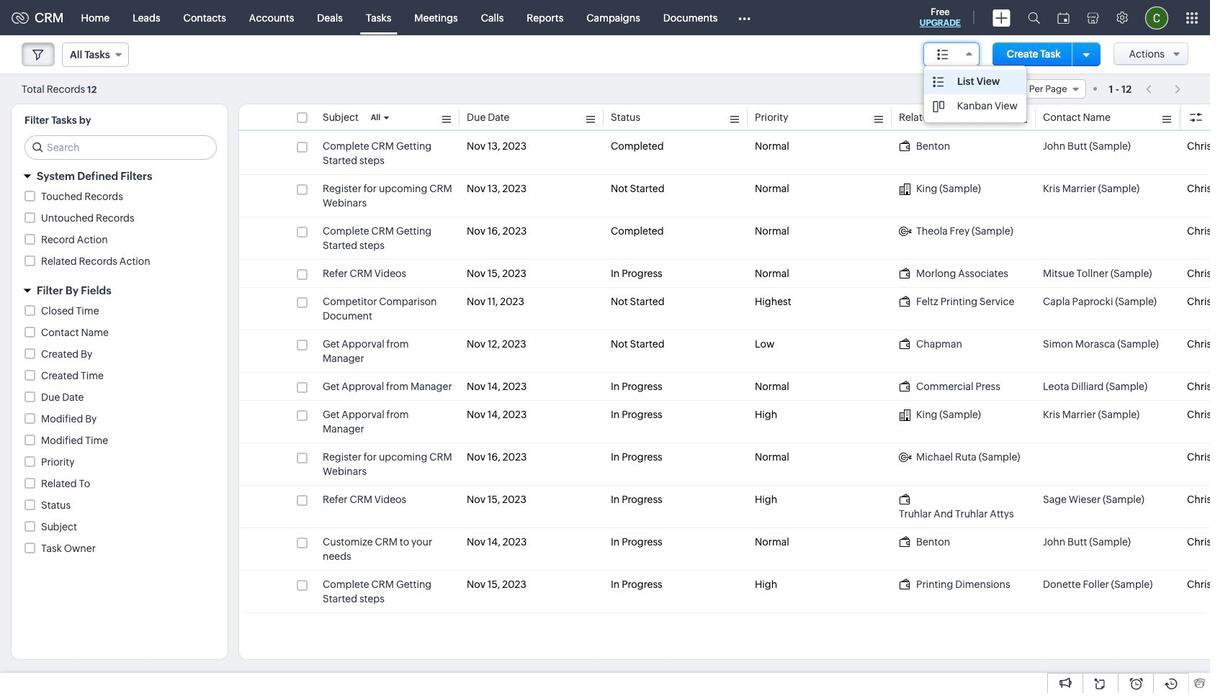 Task type: locate. For each thing, give the bounding box(es) containing it.
profile image
[[1145, 6, 1168, 29]]

navigation
[[1139, 79, 1189, 99]]

Other Modules field
[[729, 6, 760, 29]]

size image
[[937, 48, 949, 61], [933, 100, 944, 113]]

size image up size icon
[[937, 48, 949, 61]]

list box
[[924, 66, 1026, 122]]

logo image
[[12, 12, 29, 23]]

create menu element
[[984, 0, 1019, 35]]

search element
[[1019, 0, 1049, 35]]

row group
[[239, 133, 1210, 614]]

size image down size icon
[[933, 100, 944, 113]]

None field
[[62, 43, 129, 67], [923, 43, 980, 66], [970, 79, 1086, 99], [62, 43, 129, 67], [923, 43, 980, 66], [970, 79, 1086, 99]]

profile element
[[1137, 0, 1177, 35]]

search image
[[1028, 12, 1040, 24]]

calendar image
[[1058, 12, 1070, 23]]



Task type: describe. For each thing, give the bounding box(es) containing it.
0 vertical spatial size image
[[937, 48, 949, 61]]

1 vertical spatial size image
[[933, 100, 944, 113]]

size image
[[933, 76, 944, 89]]

Search text field
[[25, 136, 216, 159]]

create menu image
[[993, 9, 1011, 26]]



Task type: vqa. For each thing, say whether or not it's contained in the screenshot.
list box
yes



